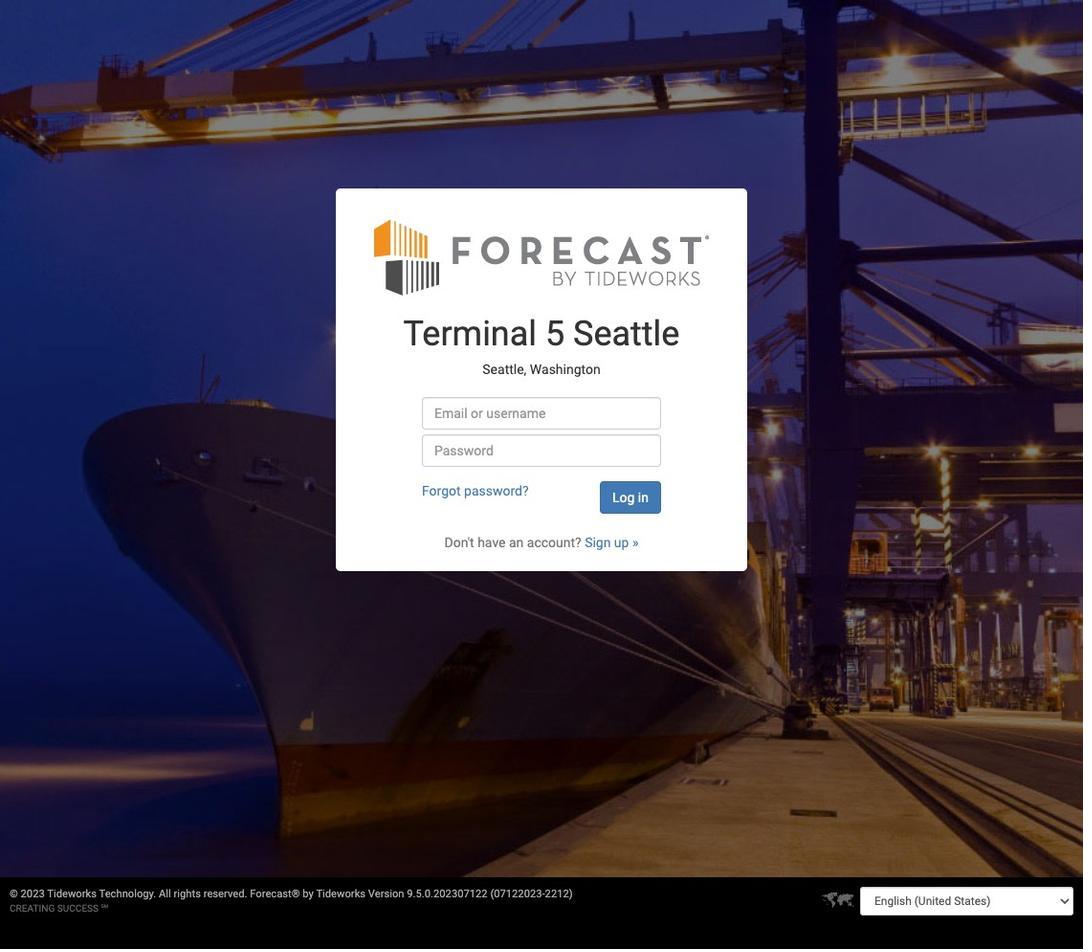 Task type: vqa. For each thing, say whether or not it's contained in the screenshot.
the topmost REQUIRED
no



Task type: describe. For each thing, give the bounding box(es) containing it.
terminal 5 seattle seattle, washington
[[403, 314, 680, 377]]

sign
[[585, 535, 611, 550]]

sign up » link
[[585, 535, 639, 550]]

Password password field
[[422, 434, 661, 467]]

forecast® by tideworks image
[[374, 217, 709, 296]]

© 2023 tideworks technology. all rights reserved. forecast® by tideworks version 9.5.0.202307122 (07122023-2212) creating success ℠
[[10, 888, 573, 914]]

washington
[[530, 362, 601, 377]]

an
[[509, 535, 524, 550]]

»
[[632, 535, 639, 550]]

up
[[614, 535, 629, 550]]

forgot password? link
[[422, 483, 529, 498]]

log
[[612, 490, 635, 505]]

reserved.
[[204, 888, 247, 900]]

creating
[[10, 903, 55, 914]]

5
[[545, 314, 565, 354]]

all
[[159, 888, 171, 900]]

password?
[[464, 483, 529, 498]]

account?
[[527, 535, 581, 550]]

don't have an account? sign up »
[[444, 535, 639, 550]]

forgot
[[422, 483, 461, 498]]

by
[[303, 888, 314, 900]]

1 tideworks from the left
[[47, 888, 97, 900]]



Task type: locate. For each thing, give the bounding box(es) containing it.
2212)
[[545, 888, 573, 900]]

1 horizontal spatial tideworks
[[316, 888, 366, 900]]

2 tideworks from the left
[[316, 888, 366, 900]]

log in button
[[600, 481, 661, 514]]

have
[[478, 535, 506, 550]]

forgot password? log in
[[422, 483, 649, 505]]

rights
[[174, 888, 201, 900]]

©
[[10, 888, 18, 900]]

don't
[[444, 535, 474, 550]]

technology.
[[99, 888, 156, 900]]

tideworks up 'success'
[[47, 888, 97, 900]]

version
[[368, 888, 404, 900]]

forecast®
[[250, 888, 300, 900]]

seattle
[[573, 314, 680, 354]]

℠
[[101, 903, 108, 914]]

seattle,
[[483, 362, 527, 377]]

terminal
[[403, 314, 537, 354]]

tideworks right by
[[316, 888, 366, 900]]

in
[[638, 490, 649, 505]]

9.5.0.202307122
[[407, 888, 488, 900]]

Email or username text field
[[422, 397, 661, 429]]

tideworks
[[47, 888, 97, 900], [316, 888, 366, 900]]

success
[[57, 903, 99, 914]]

2023
[[21, 888, 45, 900]]

0 horizontal spatial tideworks
[[47, 888, 97, 900]]

(07122023-
[[490, 888, 545, 900]]



